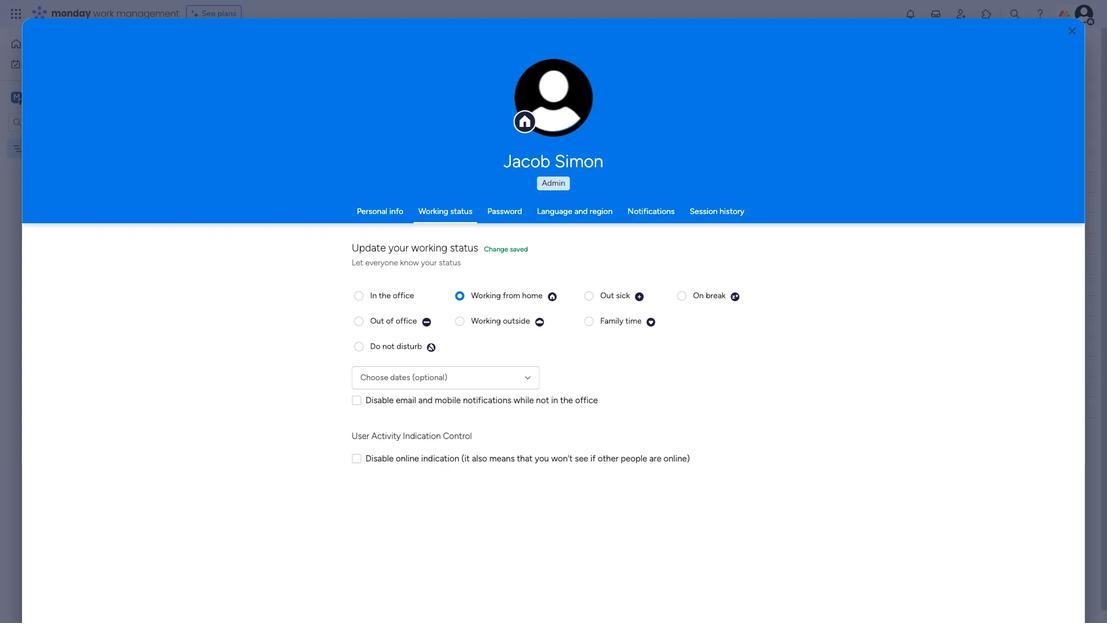 Task type: locate. For each thing, give the bounding box(es) containing it.
info
[[390, 207, 404, 216]]

jacob simon image
[[1075, 5, 1094, 23]]

and right email
[[419, 395, 433, 405]]

preview image right outside
[[535, 317, 545, 327]]

out sick
[[601, 291, 630, 300]]

disable down activity
[[366, 453, 394, 464]]

0 vertical spatial the
[[379, 291, 391, 300]]

change left saved
[[484, 245, 508, 253]]

1 vertical spatial disable
[[366, 453, 394, 464]]

more
[[542, 63, 561, 73]]

0 horizontal spatial change
[[484, 245, 508, 253]]

0 horizontal spatial preview image
[[422, 317, 432, 327]]

preview image right sick
[[635, 292, 645, 301]]

your right "where"
[[473, 64, 489, 74]]

see more link
[[525, 63, 562, 74]]

picture
[[542, 114, 566, 123]]

and left keep
[[384, 64, 397, 74]]

preview image
[[635, 292, 645, 301], [731, 292, 741, 301], [535, 317, 545, 327], [427, 342, 437, 352]]

any
[[207, 64, 220, 74]]

set
[[336, 64, 348, 74]]

1 horizontal spatial change
[[530, 104, 556, 113]]

see for see more
[[526, 63, 540, 73]]

1 horizontal spatial your
[[421, 258, 437, 268]]

family time
[[601, 316, 642, 326]]

1 vertical spatial and
[[575, 207, 588, 216]]

see
[[202, 9, 216, 18], [526, 63, 540, 73]]

1 horizontal spatial preview image
[[548, 292, 557, 301]]

0 vertical spatial change
[[530, 104, 556, 113]]

2 horizontal spatial your
[[473, 64, 489, 74]]

1 horizontal spatial not
[[536, 395, 549, 405]]

on
[[507, 218, 516, 228]]

out for out sick
[[601, 291, 614, 300]]

0 vertical spatial not
[[383, 341, 395, 351]]

0 horizontal spatial of
[[241, 64, 248, 74]]

0 vertical spatial your
[[473, 64, 489, 74]]

simon
[[555, 151, 604, 172]]

out up do on the left
[[370, 316, 384, 326]]

of
[[241, 64, 248, 74], [439, 64, 447, 74], [386, 316, 394, 326]]

1 horizontal spatial of
[[386, 316, 394, 326]]

working
[[412, 242, 448, 254]]

0 horizontal spatial see
[[202, 9, 216, 18]]

preview image for do not disturb
[[427, 342, 437, 352]]

date
[[578, 177, 594, 187]]

the right in in the top of the page
[[379, 291, 391, 300]]

select product image
[[10, 8, 22, 20]]

close image
[[1069, 27, 1076, 35]]

2 horizontal spatial of
[[439, 64, 447, 74]]

preview image up owner
[[427, 342, 437, 352]]

1 horizontal spatial the
[[561, 395, 573, 405]]

see left "plans"
[[202, 9, 216, 18]]

from
[[503, 291, 521, 300]]

2 horizontal spatial and
[[575, 207, 588, 216]]

0 horizontal spatial out
[[370, 316, 384, 326]]

(optional)
[[413, 372, 448, 382]]

it
[[518, 218, 523, 228]]

m button
[[8, 87, 115, 107]]

preview image
[[548, 292, 557, 301], [422, 317, 432, 327], [647, 317, 656, 327]]

2 vertical spatial status
[[439, 258, 461, 268]]

preview image right the break in the top right of the page
[[731, 292, 741, 301]]

list box
[[0, 136, 147, 314]]

means
[[490, 453, 515, 464]]

disable down choose
[[366, 395, 394, 405]]

1 vertical spatial out
[[370, 316, 384, 326]]

2 disable from the top
[[366, 453, 394, 464]]

Due date field
[[559, 176, 597, 188]]

email
[[396, 395, 416, 405]]

status left not
[[451, 207, 473, 216]]

disable
[[366, 395, 394, 405], [366, 453, 394, 464]]

notifications
[[463, 395, 512, 405]]

collapse board header image
[[1073, 85, 1082, 95]]

see inside see more 'link'
[[526, 63, 540, 73]]

mobile
[[435, 395, 461, 405]]

1 disable from the top
[[366, 395, 394, 405]]

of right type
[[241, 64, 248, 74]]

2 vertical spatial your
[[421, 258, 437, 268]]

done
[[489, 239, 508, 249]]

out left sick
[[601, 291, 614, 300]]

started
[[493, 198, 520, 208]]

2 vertical spatial and
[[419, 395, 433, 405]]

not right do on the left
[[383, 341, 395, 351]]

1 vertical spatial change
[[484, 245, 508, 253]]

0 vertical spatial see
[[202, 9, 216, 18]]

working
[[419, 207, 449, 216], [475, 218, 505, 228], [471, 291, 501, 300], [471, 316, 501, 326]]

office for out of office
[[396, 316, 417, 326]]

working down password
[[475, 218, 505, 228]]

status
[[451, 207, 473, 216], [450, 242, 479, 254], [439, 258, 461, 268]]

disturb
[[397, 341, 422, 351]]

status left done
[[450, 242, 479, 254]]

track
[[419, 64, 437, 74]]

see left the more
[[526, 63, 540, 73]]

change up picture
[[530, 104, 556, 113]]

in
[[370, 291, 377, 300]]

preview image for home
[[548, 292, 557, 301]]

profile
[[557, 104, 579, 113]]

of right track
[[439, 64, 447, 74]]

0 vertical spatial out
[[601, 291, 614, 300]]

due date
[[561, 177, 594, 187]]

monday
[[51, 7, 91, 20]]

that
[[517, 453, 533, 464]]

due
[[561, 177, 576, 187]]

office up out of office
[[393, 291, 414, 300]]

status down working
[[439, 258, 461, 268]]

family
[[601, 316, 624, 326]]

1 vertical spatial the
[[561, 395, 573, 405]]

search everything image
[[1010, 8, 1021, 20]]

your up know
[[389, 242, 409, 254]]

0 vertical spatial and
[[384, 64, 397, 74]]

1 vertical spatial your
[[389, 242, 409, 254]]

home
[[523, 291, 543, 300]]

not left in
[[536, 395, 549, 405]]

office
[[393, 291, 414, 300], [396, 316, 417, 326], [576, 395, 598, 405]]

see plans
[[202, 9, 237, 18]]

working for working status
[[419, 207, 449, 216]]

preview image for on break
[[731, 292, 741, 301]]

17
[[584, 219, 591, 228]]

of down the in the office
[[386, 316, 394, 326]]

assign
[[280, 64, 304, 74]]

option
[[0, 138, 147, 140]]

office for in the office
[[393, 291, 414, 300]]

preview image right home
[[548, 292, 557, 301]]

1 horizontal spatial see
[[526, 63, 540, 73]]

work
[[93, 7, 114, 20]]

0 vertical spatial office
[[393, 291, 414, 300]]

nov 17
[[568, 219, 591, 228]]

office up disturb at left
[[396, 316, 417, 326]]

indication
[[421, 453, 460, 464]]

change
[[530, 104, 556, 113], [484, 245, 508, 253]]

preview image up disturb at left
[[422, 317, 432, 327]]

0 horizontal spatial your
[[389, 242, 409, 254]]

saved
[[510, 245, 528, 253]]

won't
[[552, 453, 573, 464]]

notifications image
[[905, 8, 917, 20]]

change profile picture button
[[515, 59, 593, 137]]

working left from
[[471, 291, 501, 300]]

working left outside
[[471, 316, 501, 326]]

working on it
[[475, 218, 523, 228]]

apps image
[[981, 8, 993, 20]]

and
[[384, 64, 397, 74], [575, 207, 588, 216], [419, 395, 433, 405]]

working up working
[[419, 207, 449, 216]]

preview image right time
[[647, 317, 656, 327]]

see inside see plans button
[[202, 9, 216, 18]]

2 vertical spatial office
[[576, 395, 598, 405]]

the
[[379, 291, 391, 300], [561, 395, 573, 405]]

disable for disable email and mobile notifications while not in the office
[[366, 395, 394, 405]]

1 vertical spatial office
[[396, 316, 417, 326]]

your down working
[[421, 258, 437, 268]]

0 vertical spatial disable
[[366, 395, 394, 405]]

break
[[706, 291, 726, 300]]

1 vertical spatial see
[[526, 63, 540, 73]]

change profile picture
[[530, 104, 579, 123]]

project
[[218, 219, 244, 228]]

in the office
[[370, 291, 414, 300]]

the right in
[[561, 395, 573, 405]]

change inside update your working status change saved let everyone know your status
[[484, 245, 508, 253]]

in
[[552, 395, 558, 405]]

1 horizontal spatial and
[[419, 395, 433, 405]]

dates
[[390, 372, 411, 382]]

password
[[488, 207, 522, 216]]

0 horizontal spatial not
[[383, 341, 395, 351]]

office right in
[[576, 395, 598, 405]]

project 1
[[218, 219, 249, 228]]

1 horizontal spatial out
[[601, 291, 614, 300]]

management
[[116, 7, 179, 20]]

workspace image
[[11, 91, 23, 104]]

and up nov 17
[[575, 207, 588, 216]]

project
[[491, 64, 517, 74]]



Task type: vqa. For each thing, say whether or not it's contained in the screenshot.
'work management > Main workspace'
no



Task type: describe. For each thing, give the bounding box(es) containing it.
language and region
[[537, 207, 613, 216]]

keep
[[399, 64, 417, 74]]

preview image for office
[[422, 317, 432, 327]]

Status field
[[484, 360, 514, 373]]

help image
[[1035, 8, 1047, 20]]

time
[[626, 316, 642, 326]]

on break
[[694, 291, 726, 300]]

password link
[[488, 207, 522, 216]]

region
[[590, 207, 613, 216]]

let
[[352, 258, 363, 268]]

disable email and mobile notifications while not in the office
[[366, 395, 598, 405]]

stands.
[[519, 64, 545, 74]]

while
[[514, 395, 534, 405]]

personal info
[[357, 207, 404, 216]]

working for working from home
[[471, 291, 501, 300]]

monday work management
[[51, 7, 179, 20]]

inbox image
[[931, 8, 942, 20]]

do
[[370, 341, 381, 351]]

owner
[[420, 361, 444, 371]]

out for out of office
[[370, 316, 384, 326]]

owners,
[[306, 64, 334, 74]]

jacob simon
[[504, 151, 604, 172]]

timelines
[[350, 64, 382, 74]]

1
[[246, 219, 249, 228]]

0 horizontal spatial the
[[379, 291, 391, 300]]

my work image
[[10, 59, 21, 69]]

see more
[[526, 63, 561, 73]]

1 vertical spatial not
[[536, 395, 549, 405]]

working status link
[[419, 207, 473, 216]]

working for working outside
[[471, 316, 501, 326]]

control
[[443, 431, 472, 441]]

working from home
[[471, 291, 543, 300]]

on
[[694, 291, 704, 300]]

see plans button
[[186, 5, 242, 23]]

type
[[222, 64, 239, 74]]

admin
[[542, 178, 566, 188]]

are
[[650, 453, 662, 464]]

update
[[352, 242, 386, 254]]

out of office
[[370, 316, 417, 326]]

0 horizontal spatial and
[[384, 64, 397, 74]]

know
[[400, 258, 419, 268]]

manage
[[177, 64, 205, 74]]

people
[[621, 453, 648, 464]]

working for working on it
[[475, 218, 505, 228]]

where
[[449, 64, 471, 74]]

sick
[[616, 291, 630, 300]]

preview image for out sick
[[635, 292, 645, 301]]

m
[[13, 92, 20, 102]]

invite members image
[[956, 8, 968, 20]]

disable online indication (it also means that you won't see if other people are online)
[[366, 453, 690, 464]]

home image
[[10, 38, 22, 50]]

jacob
[[504, 151, 551, 172]]

language
[[537, 207, 573, 216]]

personal info link
[[357, 207, 404, 216]]

choose
[[361, 372, 388, 382]]

online
[[396, 453, 419, 464]]

1 vertical spatial status
[[450, 242, 479, 254]]

indication
[[403, 431, 441, 441]]

online)
[[664, 453, 690, 464]]

session history
[[690, 207, 745, 216]]

working outside
[[471, 316, 530, 326]]

if
[[591, 453, 596, 464]]

personal
[[357, 207, 388, 216]]

see for see plans
[[202, 9, 216, 18]]

user activity indication control
[[352, 431, 472, 441]]

change inside change profile picture
[[530, 104, 556, 113]]

nov
[[568, 219, 582, 228]]

0 vertical spatial status
[[451, 207, 473, 216]]

choose dates (optional)
[[361, 372, 448, 382]]

notifications
[[628, 207, 675, 216]]

column information image
[[522, 362, 531, 371]]

2 horizontal spatial preview image
[[647, 317, 656, 327]]

not started
[[477, 198, 520, 208]]

language and region link
[[537, 207, 613, 216]]

jacob simon button
[[395, 151, 713, 172]]

session
[[690, 207, 718, 216]]

update your working status change saved let everyone know your status
[[352, 242, 528, 268]]

you
[[535, 453, 549, 464]]

working status
[[419, 207, 473, 216]]

Owner field
[[417, 360, 447, 373]]

also
[[472, 453, 488, 464]]

not
[[477, 198, 491, 208]]

preview image for working outside
[[535, 317, 545, 327]]

see
[[575, 453, 589, 464]]

disable for disable online indication (it also means that you won't see if other people are online)
[[366, 453, 394, 464]]

user
[[352, 431, 370, 441]]

plans
[[218, 9, 237, 18]]

status
[[487, 361, 511, 371]]

notifications link
[[628, 207, 675, 216]]



